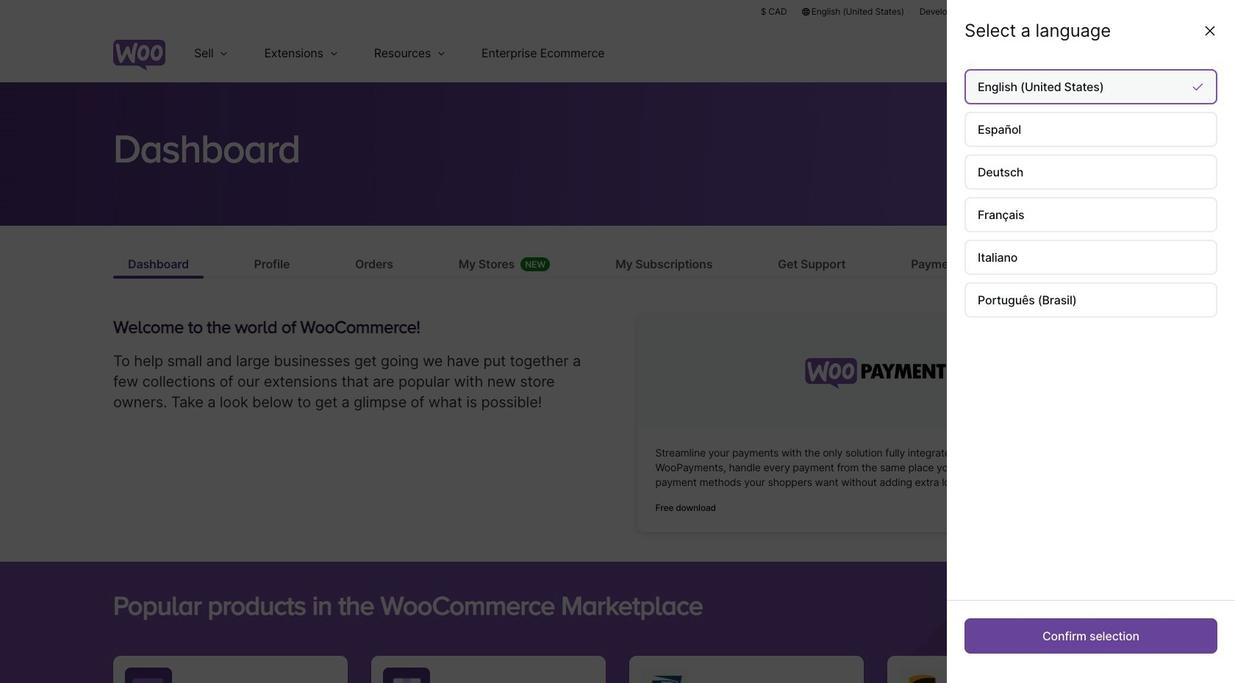 Task type: describe. For each thing, give the bounding box(es) containing it.
open account menu image
[[1099, 41, 1122, 65]]

search image
[[1061, 41, 1085, 65]]



Task type: locate. For each thing, give the bounding box(es) containing it.
close selector image
[[1203, 24, 1218, 38]]

service navigation menu element
[[1035, 29, 1122, 77]]



